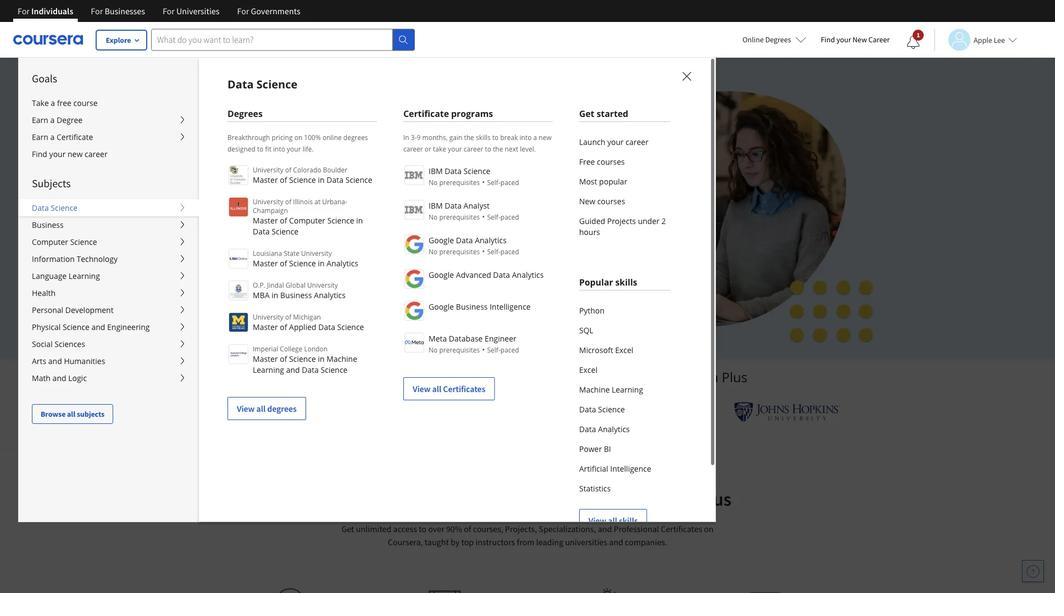 Task type: locate. For each thing, give the bounding box(es) containing it.
0 vertical spatial leading
[[413, 369, 458, 387]]

0 vertical spatial certificates
[[443, 384, 486, 395]]

university of colorado boulder logo image
[[229, 166, 249, 185]]

for for individuals
[[18, 5, 30, 16]]

excel down sql link
[[616, 345, 634, 355]]

over
[[428, 524, 445, 535]]

1 vertical spatial courses,
[[473, 524, 504, 535]]

self- for engineer
[[487, 346, 501, 355]]

of inside "get unlimited access to over 90% of courses, projects, specializations, and professional certificates on coursera, taught by top instructors from leading universities and companies."
[[464, 524, 471, 535]]

0 horizontal spatial day
[[255, 272, 269, 283]]

partnername logo image for ibm data science
[[405, 166, 424, 185]]

1 no from the top
[[429, 178, 438, 187]]

pricing
[[272, 133, 293, 142]]

2 vertical spatial business
[[456, 302, 488, 312]]

university of illinois at urbana-champaign image
[[217, 404, 303, 421]]

paced inside meta database engineer no prerequisites • self-paced
[[501, 346, 519, 355]]

access down fit
[[267, 154, 304, 171]]

1 horizontal spatial machine
[[580, 385, 610, 395]]

business inside o.p. jindal global university mba in business analytics
[[280, 290, 312, 300]]

skills up "python" link
[[616, 277, 638, 288]]

arts and humanities button
[[19, 353, 199, 370]]

computer up information
[[32, 237, 68, 247]]

data science group
[[18, 57, 1056, 594]]

johns hopkins university image
[[735, 402, 839, 423]]

1 horizontal spatial certificates
[[661, 524, 703, 535]]

0 horizontal spatial business
[[32, 220, 64, 230]]

all inside view all degrees link
[[257, 404, 266, 415]]

new down most
[[580, 196, 596, 206]]

1 vertical spatial excel
[[580, 365, 598, 375]]

prerequisites down analyst
[[440, 213, 480, 222]]

earn inside dropdown button
[[32, 132, 48, 142]]

save money image
[[429, 591, 468, 594]]

0 vertical spatial into
[[520, 133, 532, 142]]

in inside 'louisiana state university master of science in analytics'
[[318, 258, 325, 269]]

analyst
[[464, 200, 490, 211]]

to left fit
[[257, 145, 264, 154]]

learning up data science link
[[612, 385, 643, 395]]

university inside 'louisiana state university master of science in analytics'
[[301, 249, 332, 258]]

no up google advanced data analytics link
[[429, 247, 438, 256]]

development
[[65, 305, 114, 316]]

1 horizontal spatial find
[[821, 35, 835, 45]]

0 horizontal spatial degrees
[[267, 404, 297, 415]]

machine inside imperial college london master of science in machine learning and data science
[[327, 354, 357, 364]]

prerequisites for engineer
[[440, 346, 480, 355]]

new
[[853, 35, 867, 45], [580, 196, 596, 206]]

0 horizontal spatial get
[[342, 524, 354, 535]]

to left "over" at the left bottom of the page
[[419, 524, 427, 535]]

gain
[[450, 133, 463, 142]]

a inside popup button
[[50, 115, 55, 125]]

2 • from the top
[[482, 212, 485, 222]]

with left 14-
[[259, 298, 276, 308]]

arts and humanities
[[32, 356, 105, 367]]

self- inside ibm data science no prerequisites • self-paced
[[487, 178, 501, 187]]

close image
[[680, 69, 694, 83], [680, 69, 694, 83], [680, 69, 694, 84]]

self- down engineer
[[487, 346, 501, 355]]

google business intelligence
[[429, 302, 531, 312]]

0 vertical spatial get
[[580, 108, 595, 120]]

data up cancel on the top
[[253, 226, 270, 237]]

2
[[662, 216, 666, 226]]

data science inside data science link
[[580, 404, 625, 415]]

logic
[[68, 373, 87, 384]]

2 vertical spatial on
[[704, 524, 714, 535]]

science down subjects at the left of page
[[51, 203, 78, 213]]

or
[[425, 145, 432, 154]]

paced down engineer
[[501, 346, 519, 355]]

earn inside popup button
[[32, 115, 48, 125]]

intelligence
[[490, 302, 531, 312], [611, 464, 652, 474]]

university inside the university of illinois at urbana- champaign master of computer science in data science
[[253, 197, 284, 206]]

learning inside imperial college london master of science in machine learning and data science
[[253, 365, 284, 375]]

2 horizontal spatial learning
[[612, 385, 643, 395]]

launch your career
[[580, 137, 649, 147]]

0 vertical spatial new
[[853, 35, 867, 45]]

view all skills list
[[580, 301, 671, 533]]

• inside google data analytics no prerequisites • self-paced
[[482, 246, 485, 257]]

self- down hands-
[[487, 178, 501, 187]]

2 vertical spatial skills
[[619, 516, 638, 527]]

2 self- from the top
[[487, 213, 501, 222]]

advanced
[[456, 270, 491, 280]]

learning inside language learning dropdown button
[[69, 271, 100, 282]]

1 horizontal spatial intelligence
[[611, 464, 652, 474]]

for governments
[[237, 5, 301, 16]]

find inside explore menu element
[[32, 149, 47, 159]]

4 prerequisites from the top
[[440, 346, 480, 355]]

of left colorado
[[285, 165, 292, 174]]

0 vertical spatial courses
[[597, 156, 625, 167]]

3 partnername logo image from the top
[[405, 235, 424, 255]]

your down 'gain' at the top of the page
[[448, 145, 462, 154]]

3 • from the top
[[482, 246, 485, 257]]

all inside view all certificates link
[[432, 384, 442, 395]]

to down life.
[[307, 154, 319, 171]]

1 ibm from the top
[[429, 166, 443, 176]]

analytics inside 'louisiana state university master of science in analytics'
[[327, 258, 359, 269]]

programs
[[451, 108, 493, 120]]

data left analyst
[[445, 200, 462, 211]]

view all certificates list
[[404, 164, 553, 401]]

no inside ibm data analyst no prerequisites • self-paced
[[429, 213, 438, 222]]

paced up google advanced data analytics
[[501, 247, 519, 256]]

google left advanced
[[429, 270, 454, 280]]

included
[[484, 174, 532, 190]]

individuals
[[31, 5, 73, 16]]

learn from 275+ leading universities and companies with coursera plus
[[308, 369, 748, 387]]

humanities
[[64, 356, 105, 367]]

self- inside meta database engineer no prerequisites • self-paced
[[487, 346, 501, 355]]

2 google from the top
[[429, 270, 454, 280]]

0 vertical spatial free
[[580, 156, 595, 167]]

2 vertical spatial google
[[429, 302, 454, 312]]

career inside explore menu element
[[85, 149, 108, 159]]

computer science
[[32, 237, 97, 247]]

imperial college london logo image
[[229, 345, 249, 365]]

view for degrees
[[237, 404, 255, 415]]

1 vertical spatial day
[[290, 298, 304, 308]]

prerequisites for analytics
[[440, 247, 480, 256]]

1 vertical spatial intelligence
[[611, 464, 652, 474]]

0 vertical spatial ibm
[[429, 166, 443, 176]]

artificial intelligence
[[580, 464, 652, 474]]

• for science
[[482, 177, 485, 187]]

• inside ibm data science no prerequisites • self-paced
[[482, 177, 485, 187]]

language
[[32, 271, 67, 282]]

0 horizontal spatial new
[[68, 149, 83, 159]]

sas image
[[583, 404, 625, 421]]

university for applied
[[253, 313, 284, 322]]

no down 'or' at the top of the page
[[429, 178, 438, 187]]

business down global
[[280, 290, 312, 300]]

• inside meta database engineer no prerequisites • self-paced
[[482, 345, 485, 355]]

prerequisites inside meta database engineer no prerequisites • self-paced
[[440, 346, 480, 355]]

degrees
[[766, 35, 792, 45], [228, 108, 263, 120]]

0 vertical spatial data science
[[228, 76, 298, 92]]

• inside ibm data analyst no prerequisites • self-paced
[[482, 212, 485, 222]]

data down boulder on the top
[[327, 175, 344, 185]]

certificate up the 9
[[404, 108, 449, 120]]

1 vertical spatial business
[[280, 290, 312, 300]]

sql
[[580, 325, 594, 336]]

science up coursera plus image
[[257, 76, 298, 92]]

1 horizontal spatial degrees
[[344, 133, 368, 142]]

0 vertical spatial machine
[[327, 354, 357, 364]]

o.p. jindal global university logo image
[[229, 281, 249, 301]]

google inside google advanced data analytics link
[[429, 270, 454, 280]]

new down "earn a certificate"
[[68, 149, 83, 159]]

1 earn from the top
[[32, 115, 48, 125]]

find your new career link
[[816, 33, 896, 47]]

0 vertical spatial skills
[[476, 133, 491, 142]]

0 vertical spatial degrees
[[766, 35, 792, 45]]

4 paced from the top
[[501, 346, 519, 355]]

certificates up google image at the left of page
[[443, 384, 486, 395]]

machine learning link
[[580, 380, 671, 400]]

data down london
[[302, 365, 319, 375]]

no inside google data analytics no prerequisites • self-paced
[[429, 247, 438, 256]]

90%
[[446, 524, 462, 535]]

career up ibm data science no prerequisites • self-paced in the top left of the page
[[464, 145, 484, 154]]

google for google data analytics no prerequisites • self-paced
[[429, 235, 454, 246]]

browse all subjects button
[[32, 405, 113, 424]]

0 vertical spatial universities
[[462, 369, 532, 387]]

1 vertical spatial machine
[[580, 385, 610, 395]]

no inside ibm data science no prerequisites • self-paced
[[429, 178, 438, 187]]

0 vertical spatial view
[[413, 384, 431, 395]]

courses
[[597, 156, 625, 167], [598, 196, 625, 206]]

no for ibm data analyst
[[429, 213, 438, 222]]

skills left break
[[476, 133, 491, 142]]

2 partnername logo image from the top
[[405, 200, 424, 220]]

1 prerequisites from the top
[[440, 178, 480, 187]]

1 vertical spatial computer
[[32, 237, 68, 247]]

to
[[493, 133, 499, 142], [257, 145, 264, 154], [485, 145, 492, 154], [307, 154, 319, 171], [419, 524, 427, 535]]

certificate
[[404, 108, 449, 120], [57, 132, 93, 142]]

in inside the university of illinois at urbana- champaign master of computer science in data science
[[356, 215, 363, 226]]

0 vertical spatial google
[[429, 235, 454, 246]]

london
[[304, 344, 328, 354]]

1 vertical spatial access
[[393, 524, 417, 535]]

apple lee button
[[935, 29, 1018, 51]]

0 horizontal spatial view
[[237, 404, 255, 415]]

2 vertical spatial data science
[[580, 404, 625, 415]]

0 vertical spatial access
[[267, 154, 304, 171]]

new courses link
[[580, 191, 671, 211]]

degrees right online
[[344, 133, 368, 142]]

0 horizontal spatial free
[[271, 272, 287, 283]]

ibm for ibm data science
[[429, 166, 443, 176]]

breakthrough pricing on 100% online degrees designed to fit into your life.
[[228, 133, 368, 154]]

coursera image
[[13, 31, 83, 49]]

in inside o.p. jindal global university mba in business analytics
[[272, 290, 278, 300]]

1 vertical spatial earn
[[32, 132, 48, 142]]

• up google advanced data analytics
[[482, 246, 485, 257]]

2 ibm from the top
[[429, 200, 443, 211]]

prerequisites for science
[[440, 178, 480, 187]]

0 vertical spatial intelligence
[[490, 302, 531, 312]]

2 vertical spatial learning
[[612, 385, 643, 395]]

list
[[580, 132, 671, 242]]

1 horizontal spatial excel
[[616, 345, 634, 355]]

ibm down take
[[429, 166, 443, 176]]

colorado
[[293, 165, 321, 174]]

• down analyst
[[482, 212, 485, 222]]

information technology button
[[19, 251, 199, 268]]

1 horizontal spatial certificate
[[404, 108, 449, 120]]

a down earn a degree in the top of the page
[[50, 132, 55, 142]]

paced down hands-
[[501, 178, 519, 187]]

4 partnername logo image from the top
[[405, 269, 424, 289]]

computer
[[289, 215, 326, 226], [32, 237, 68, 247]]

0 vertical spatial excel
[[616, 345, 634, 355]]

partnername logo image inside 'google business intelligence' "link"
[[405, 301, 424, 321]]

3 master from the top
[[253, 258, 278, 269]]

find for find your new career
[[32, 149, 47, 159]]

1 google from the top
[[429, 235, 454, 246]]

breakthrough
[[228, 133, 270, 142]]

by
[[451, 537, 460, 548]]

a inside dropdown button
[[50, 132, 55, 142]]

paced inside ibm data science no prerequisites • self-paced
[[501, 178, 519, 187]]

3 for from the left
[[163, 5, 175, 16]]

for left 'individuals' at the left
[[18, 5, 30, 16]]

prerequisites up analyst
[[440, 178, 480, 187]]

0 vertical spatial from
[[346, 369, 376, 387]]

career down 'earn a certificate' dropdown button
[[85, 149, 108, 159]]

0 vertical spatial earn
[[32, 115, 48, 125]]

1 vertical spatial from
[[517, 537, 535, 548]]

into inside 'breakthrough pricing on 100% online degrees designed to fit into your life.'
[[273, 145, 285, 154]]

4 self- from the top
[[487, 346, 501, 355]]

the
[[464, 133, 474, 142], [493, 145, 503, 154]]

certificates
[[443, 384, 486, 395], [661, 524, 703, 535]]

earn a degree button
[[19, 112, 199, 129]]

business up computer science
[[32, 220, 64, 230]]

leading down meta
[[413, 369, 458, 387]]

6 partnername logo image from the top
[[405, 333, 424, 353]]

0 horizontal spatial on
[[295, 133, 303, 142]]

1 horizontal spatial on
[[517, 154, 532, 171]]

ibm data analyst no prerequisites • self-paced
[[429, 200, 519, 222]]

data down michigan
[[318, 322, 335, 332]]

science down urbana-
[[328, 215, 354, 226]]

5 master from the top
[[253, 354, 278, 364]]

2 vertical spatial view
[[589, 516, 607, 527]]

get inside data science menu item
[[580, 108, 595, 120]]

view right 275+
[[413, 384, 431, 395]]

3 no from the top
[[429, 247, 438, 256]]

2 prerequisites from the top
[[440, 213, 480, 222]]

no down meta
[[429, 346, 438, 355]]

all inside view all skills link
[[608, 516, 618, 527]]

social sciences button
[[19, 336, 199, 353]]

1 vertical spatial coursera
[[622, 488, 694, 512]]

0 vertical spatial computer
[[289, 215, 326, 226]]

all for skills
[[608, 516, 618, 527]]

1 vertical spatial courses
[[598, 196, 625, 206]]

0 horizontal spatial from
[[346, 369, 376, 387]]

0 vertical spatial courses,
[[429, 154, 475, 171]]

degree
[[57, 115, 83, 125]]

275+
[[380, 369, 410, 387]]

guided projects under 2 hours link
[[580, 211, 671, 242]]

explore menu element
[[19, 58, 199, 424]]

self- down analyst
[[487, 213, 501, 222]]

1 vertical spatial data science
[[32, 203, 78, 213]]

data science link
[[580, 400, 671, 420]]

new
[[539, 133, 552, 142], [68, 149, 83, 159]]

3 paced from the top
[[501, 247, 519, 256]]

1 paced from the top
[[501, 178, 519, 187]]

from
[[346, 369, 376, 387], [517, 537, 535, 548]]

1 vertical spatial the
[[493, 145, 503, 154]]

computer down illinois in the top left of the page
[[289, 215, 326, 226]]

skills inside view all skills link
[[619, 516, 638, 527]]

your down the projects,
[[209, 193, 235, 210]]

courses, down take
[[429, 154, 475, 171]]

0 horizontal spatial new
[[580, 196, 596, 206]]

1 horizontal spatial access
[[393, 524, 417, 535]]

paced for science
[[501, 178, 519, 187]]

3 google from the top
[[429, 302, 454, 312]]

0 horizontal spatial certificates
[[443, 384, 486, 395]]

get inside "get unlimited access to over 90% of courses, projects, specializations, and professional certificates on coursera, taught by top instructors from leading universities and companies."
[[342, 524, 354, 535]]

science down 7,000+
[[346, 175, 373, 185]]

0 vertical spatial business
[[32, 220, 64, 230]]

1 vertical spatial find
[[32, 149, 47, 159]]

data science up the data analytics
[[580, 404, 625, 415]]

data inside university of michigan master of applied data science
[[318, 322, 335, 332]]

master inside university of michigan master of applied data science
[[253, 322, 278, 332]]

google for google advanced data analytics
[[429, 270, 454, 280]]

5 partnername logo image from the top
[[405, 301, 424, 321]]

business button
[[19, 217, 199, 234]]

science down london
[[321, 365, 348, 375]]

1 vertical spatial into
[[273, 145, 285, 154]]

0 vertical spatial certificate
[[404, 108, 449, 120]]

0 horizontal spatial learning
[[69, 271, 100, 282]]

degrees down imperial college london master of science in machine learning and data science
[[267, 404, 297, 415]]

invest
[[324, 488, 372, 512]]

view inside list
[[237, 404, 255, 415]]

0 horizontal spatial universities
[[462, 369, 532, 387]]

learning for language learning
[[69, 271, 100, 282]]

1 master from the top
[[253, 175, 278, 185]]

banner navigation
[[9, 0, 309, 22]]

find left the "career"
[[821, 35, 835, 45]]

from left 275+
[[346, 369, 376, 387]]

business down google advanced data analytics link
[[456, 302, 488, 312]]

0 vertical spatial the
[[464, 133, 474, 142]]

earn down earn a degree in the top of the page
[[32, 132, 48, 142]]

degrees inside 'breakthrough pricing on 100% online degrees designed to fit into your life.'
[[344, 133, 368, 142]]

a up level.
[[534, 133, 537, 142]]

view for certificate programs
[[413, 384, 431, 395]]

2 horizontal spatial view
[[589, 516, 607, 527]]

self- up google advanced data analytics
[[487, 247, 501, 256]]

1 partnername logo image from the top
[[405, 166, 424, 185]]

2 no from the top
[[429, 213, 438, 222]]

/month,
[[222, 246, 253, 257]]

ibm data science no prerequisites • self-paced
[[429, 166, 519, 187]]

your down "earn a certificate"
[[49, 149, 66, 159]]

0 horizontal spatial into
[[273, 145, 285, 154]]

a left free
[[51, 98, 55, 108]]

1 self- from the top
[[487, 178, 501, 187]]

2 earn from the top
[[32, 132, 48, 142]]

master down champaign
[[253, 215, 278, 226]]

2 master from the top
[[253, 215, 278, 226]]

2 for from the left
[[91, 5, 103, 16]]

courses, up instructors
[[473, 524, 504, 535]]

1 • from the top
[[482, 177, 485, 187]]

2 paced from the top
[[501, 213, 519, 222]]

professional
[[614, 524, 659, 535]]

4 for from the left
[[237, 5, 249, 16]]

data
[[228, 76, 254, 92], [445, 166, 462, 176], [327, 175, 344, 185], [445, 200, 462, 211], [32, 203, 49, 213], [253, 226, 270, 237], [456, 235, 473, 246], [493, 270, 510, 280], [318, 322, 335, 332], [302, 365, 319, 375], [580, 404, 596, 415], [580, 424, 596, 435]]

2 horizontal spatial data science
[[580, 404, 625, 415]]

master up subscription at the top of the page
[[253, 175, 278, 185]]

university right state
[[301, 249, 332, 258]]

university of illinois at urbana- champaign master of computer science in data science
[[253, 197, 363, 237]]

on inside 'breakthrough pricing on 100% online degrees designed to fit into your life.'
[[295, 133, 303, 142]]

self- for analyst
[[487, 213, 501, 222]]

1 courses from the top
[[597, 156, 625, 167]]

1 vertical spatial on
[[517, 154, 532, 171]]

free
[[57, 98, 71, 108]]

take a free course
[[32, 98, 98, 108]]

plus
[[722, 369, 748, 387], [698, 488, 732, 512]]

paced inside google data analytics no prerequisites • self-paced
[[501, 247, 519, 256]]

professional
[[435, 488, 534, 512]]

2 courses from the top
[[598, 196, 625, 206]]

your inside "unlimited access to 7,000+ world-class courses, hands-on projects, and job-ready certificate programs—all included in your subscription"
[[209, 193, 235, 210]]

science inside popup button
[[51, 203, 78, 213]]

1 vertical spatial google
[[429, 270, 454, 280]]

master inside 'louisiana state university master of science in analytics'
[[253, 258, 278, 269]]

google
[[429, 235, 454, 246], [429, 270, 454, 280], [429, 302, 454, 312]]

1 horizontal spatial get
[[580, 108, 595, 120]]

into right fit
[[273, 145, 285, 154]]

machine
[[327, 354, 357, 364], [580, 385, 610, 395]]

bi
[[604, 444, 611, 454]]

3 self- from the top
[[487, 247, 501, 256]]

$399
[[219, 298, 237, 308]]

google inside 'google business intelligence' "link"
[[429, 302, 454, 312]]

0 vertical spatial plus
[[722, 369, 748, 387]]

unlimited
[[356, 524, 392, 535]]

prerequisites
[[440, 178, 480, 187], [440, 213, 480, 222], [440, 247, 480, 256], [440, 346, 480, 355]]

data down take
[[445, 166, 462, 176]]

learning for machine learning
[[612, 385, 643, 395]]

access up coursera,
[[393, 524, 417, 535]]

start
[[227, 272, 246, 283]]

meta
[[429, 333, 447, 344]]

new inside in 3-9 months, gain the skills to break into a new career or take your career to the next level.
[[539, 133, 552, 142]]

view down "statistics"
[[589, 516, 607, 527]]

all inside browse all subjects button
[[67, 410, 75, 420]]

0 horizontal spatial access
[[267, 154, 304, 171]]

1 vertical spatial certificate
[[57, 132, 93, 142]]

1 vertical spatial with
[[633, 369, 659, 387]]

• for analytics
[[482, 246, 485, 257]]

1 vertical spatial new
[[580, 196, 596, 206]]

paced down included
[[501, 213, 519, 222]]

prerequisites inside ibm data analyst no prerequisites • self-paced
[[440, 213, 480, 222]]

0 vertical spatial day
[[255, 272, 269, 283]]

get left the started on the right of page
[[580, 108, 595, 120]]

prerequisites up advanced
[[440, 247, 480, 256]]

None search field
[[151, 29, 415, 51]]

1 vertical spatial view
[[237, 404, 255, 415]]

michigan
[[293, 313, 321, 322]]

1 horizontal spatial free
[[580, 156, 595, 167]]

science down "back"
[[337, 322, 364, 332]]

science down in 3-9 months, gain the skills to break into a new career or take your career to the next level.
[[464, 166, 491, 176]]

intelligence up statistics link
[[611, 464, 652, 474]]

take
[[433, 145, 446, 154]]

1 horizontal spatial view
[[413, 384, 431, 395]]

1 horizontal spatial new
[[539, 133, 552, 142]]

master down imperial
[[253, 354, 278, 364]]

0 vertical spatial degrees
[[344, 133, 368, 142]]

master inside imperial college london master of science in machine learning and data science
[[253, 354, 278, 364]]

from down projects,
[[517, 537, 535, 548]]

partnername logo image for google data analytics
[[405, 235, 424, 255]]

4 master from the top
[[253, 322, 278, 332]]

science inside university of michigan master of applied data science
[[337, 322, 364, 332]]

to inside "unlimited access to 7,000+ world-class courses, hands-on projects, and job-ready certificate programs—all included in your subscription"
[[307, 154, 319, 171]]

into inside in 3-9 months, gain the skills to break into a new career or take your career to the next level.
[[520, 133, 532, 142]]

list containing launch your career
[[580, 132, 671, 242]]

0 horizontal spatial certificate
[[57, 132, 93, 142]]

ibm inside ibm data analyst no prerequisites • self-paced
[[429, 200, 443, 211]]

self- inside ibm data analyst no prerequisites • self-paced
[[487, 213, 501, 222]]

business inside "link"
[[456, 302, 488, 312]]

of up top
[[464, 524, 471, 535]]

from inside "get unlimited access to over 90% of courses, projects, specializations, and professional certificates on coursera, taught by top instructors from leading universities and companies."
[[517, 537, 535, 548]]

to inside "get unlimited access to over 90% of courses, projects, specializations, and professional certificates on coursera, taught by top instructors from leading universities and companies."
[[419, 524, 427, 535]]

no inside meta database engineer no prerequisites • self-paced
[[429, 346, 438, 355]]

3 prerequisites from the top
[[440, 247, 480, 256]]

certificates inside "get unlimited access to over 90% of courses, projects, specializations, and professional certificates on coursera, taught by top instructors from leading universities and companies."
[[661, 524, 703, 535]]

intelligence up engineer
[[490, 302, 531, 312]]

science inside 'louisiana state university master of science in analytics'
[[289, 258, 316, 269]]

4 • from the top
[[482, 345, 485, 355]]

ibm inside ibm data science no prerequisites • self-paced
[[429, 166, 443, 176]]

1 for from the left
[[18, 5, 30, 16]]

for for governments
[[237, 5, 249, 16]]

1 vertical spatial new
[[68, 149, 83, 159]]

top
[[462, 537, 474, 548]]

career
[[626, 137, 649, 147], [404, 145, 423, 154], [464, 145, 484, 154], [85, 149, 108, 159]]

0 vertical spatial on
[[295, 133, 303, 142]]

courses inside 'link'
[[597, 156, 625, 167]]

data down subjects at the left of page
[[32, 203, 49, 213]]

university down 14-
[[253, 313, 284, 322]]

data science
[[228, 76, 298, 92], [32, 203, 78, 213], [580, 404, 625, 415]]

learning down imperial
[[253, 365, 284, 375]]

health
[[32, 288, 56, 299]]

degrees right online
[[766, 35, 792, 45]]

all for certificates
[[432, 384, 442, 395]]

microsoft excel link
[[580, 340, 671, 360]]

9
[[417, 133, 421, 142]]

get for get unlimited access to over 90% of courses, projects, specializations, and professional certificates on coursera, taught by top instructors from leading universities and companies.
[[342, 524, 354, 535]]

view all skills link
[[580, 510, 648, 533]]

0 vertical spatial coursera
[[663, 369, 719, 387]]

2 horizontal spatial with
[[633, 369, 659, 387]]

partnername logo image
[[405, 166, 424, 185], [405, 200, 424, 220], [405, 235, 424, 255], [405, 269, 424, 289], [405, 301, 424, 321], [405, 333, 424, 353]]

prerequisites for analyst
[[440, 213, 480, 222]]

4 no from the top
[[429, 346, 438, 355]]

university inside university of michigan master of applied data science
[[253, 313, 284, 322]]

no for google data analytics
[[429, 247, 438, 256]]

earn for earn a certificate
[[32, 132, 48, 142]]

online
[[323, 133, 342, 142]]

0 horizontal spatial computer
[[32, 237, 68, 247]]

google image
[[424, 402, 484, 423]]

1 vertical spatial ibm
[[429, 200, 443, 211]]



Task type: vqa. For each thing, say whether or not it's contained in the screenshot.
Artificial Intelligence
yes



Task type: describe. For each thing, give the bounding box(es) containing it.
get for get started
[[580, 108, 595, 120]]

free inside 'link'
[[580, 156, 595, 167]]

analytics inside google data analytics no prerequisites • self-paced
[[475, 235, 507, 246]]

paced for engineer
[[501, 346, 519, 355]]

and inside dropdown button
[[92, 322, 105, 333]]

of inside imperial college london master of science in machine learning and data science
[[280, 354, 287, 364]]

no for meta database engineer
[[429, 346, 438, 355]]

your inside explore menu element
[[49, 149, 66, 159]]

and down view all skills link
[[609, 537, 624, 548]]

for businesses
[[91, 5, 145, 16]]

of left illinois in the top left of the page
[[285, 197, 292, 206]]

your inside in 3-9 months, gain the skills to break into a new career or take your career to the next level.
[[448, 145, 462, 154]]

jindal
[[267, 281, 284, 290]]

months,
[[423, 133, 448, 142]]

7,000+
[[322, 154, 359, 171]]

information
[[32, 254, 75, 264]]

learn
[[308, 369, 343, 387]]

no for ibm data science
[[429, 178, 438, 187]]

1 vertical spatial skills
[[616, 277, 638, 288]]

master for master of science in machine learning and data science
[[253, 354, 278, 364]]

and inside "unlimited access to 7,000+ world-class courses, hands-on projects, and job-ready certificate programs—all included in your subscription"
[[260, 174, 282, 190]]

new courses
[[580, 196, 625, 206]]

university inside o.p. jindal global university mba in business analytics
[[307, 281, 338, 290]]

view all degrees list
[[228, 164, 377, 421]]

online
[[743, 35, 764, 45]]

0 vertical spatial with
[[259, 298, 276, 308]]

2 vertical spatial with
[[583, 488, 619, 512]]

earn for earn a degree
[[32, 115, 48, 125]]

meta database engineer no prerequisites • self-paced
[[429, 333, 519, 355]]

and left professional
[[598, 524, 612, 535]]

career
[[869, 35, 890, 45]]

louisiana state university logo image
[[229, 249, 249, 269]]

analytics inside o.p. jindal global university mba in business analytics
[[314, 290, 346, 300]]

of down 14-
[[285, 313, 292, 322]]

/month, cancel anytime
[[222, 246, 314, 257]]

data down what do you want to learn? text field
[[228, 76, 254, 92]]

data inside ibm data science no prerequisites • self-paced
[[445, 166, 462, 176]]

all for subjects
[[67, 410, 75, 420]]

online degrees button
[[734, 27, 816, 52]]

science down the personal development
[[63, 322, 90, 333]]

a for degree
[[50, 115, 55, 125]]

universities inside "get unlimited access to over 90% of courses, projects, specializations, and professional certificates on coursera, taught by top instructors from leading universities and companies."
[[565, 537, 608, 548]]

apple
[[974, 35, 993, 45]]

free inside "button"
[[271, 272, 287, 283]]

data science button
[[19, 200, 199, 217]]

into for degrees
[[273, 145, 285, 154]]

career down 3-
[[404, 145, 423, 154]]

illinois
[[293, 197, 313, 206]]

unlimited access to 7,000+ world-class courses, hands-on projects, and job-ready certificate programs—all included in your subscription
[[209, 154, 546, 210]]

of left 'applied'
[[280, 322, 287, 332]]

data inside ibm data analyst no prerequisites • self-paced
[[445, 200, 462, 211]]

on inside "unlimited access to 7,000+ world-class courses, hands-on projects, and job-ready certificate programs—all included in your subscription"
[[517, 154, 532, 171]]

sciences
[[55, 339, 85, 350]]

university of colorado boulder master of science in data science
[[253, 165, 373, 185]]

science down college
[[289, 354, 316, 364]]

social sciences
[[32, 339, 85, 350]]

job-
[[285, 174, 307, 190]]

start 7-day free trial button
[[209, 264, 324, 290]]

1 vertical spatial plus
[[698, 488, 732, 512]]

statistics
[[580, 484, 611, 494]]

of up subscription at the top of the page
[[280, 175, 287, 185]]

analytics inside the view all skills list
[[598, 424, 630, 435]]

data inside google data analytics no prerequisites • self-paced
[[456, 235, 473, 246]]

and inside popup button
[[53, 373, 66, 384]]

skills inside in 3-9 months, gain the skills to break into a new career or take your career to the next level.
[[476, 133, 491, 142]]

university for champaign
[[253, 197, 284, 206]]

businesses
[[105, 5, 145, 16]]

programs—all
[[400, 174, 480, 190]]

paced for analytics
[[501, 247, 519, 256]]

3-
[[411, 133, 417, 142]]

louisiana
[[253, 249, 282, 258]]

courses, inside "get unlimited access to over 90% of courses, projects, specializations, and professional certificates on coursera, taught by top instructors from leading universities and companies."
[[473, 524, 504, 535]]

certificate inside data science menu item
[[404, 108, 449, 120]]

computer inside dropdown button
[[32, 237, 68, 247]]

of down champaign
[[280, 215, 287, 226]]

database
[[449, 333, 483, 344]]

break
[[501, 133, 518, 142]]

take
[[32, 98, 49, 108]]

college
[[280, 344, 303, 354]]

business inside dropdown button
[[32, 220, 64, 230]]

data science menu item
[[198, 57, 1056, 594]]

for for universities
[[163, 5, 175, 16]]

university of illinois at urbana-champaign logo image
[[229, 197, 249, 217]]

math and logic
[[32, 373, 87, 384]]

master for master of applied data science
[[253, 322, 278, 332]]

master inside university of colorado boulder master of science in data science
[[253, 175, 278, 185]]

certificate inside dropdown button
[[57, 132, 93, 142]]

science down colorado
[[289, 175, 316, 185]]

a for certificate
[[50, 132, 55, 142]]

data science inside "data science" popup button
[[32, 203, 78, 213]]

all for degrees
[[257, 404, 266, 415]]

science inside the view all skills list
[[598, 404, 625, 415]]

self- for analytics
[[487, 247, 501, 256]]

1 horizontal spatial the
[[493, 145, 503, 154]]

self- for science
[[487, 178, 501, 187]]

intelligence inside "link"
[[490, 302, 531, 312]]

o.p. jindal global university mba in business analytics
[[253, 281, 346, 300]]

goals
[[32, 72, 57, 85]]

o.p.
[[253, 281, 266, 290]]

taught
[[425, 537, 449, 548]]

day inside "button"
[[255, 272, 269, 283]]

for for businesses
[[91, 5, 103, 16]]

access inside "unlimited access to 7,000+ world-class courses, hands-on projects, and job-ready certificate programs—all included in your subscription"
[[267, 154, 304, 171]]

• for engineer
[[482, 345, 485, 355]]

show notifications image
[[907, 36, 920, 49]]

learn anything image
[[275, 589, 305, 594]]

partnername logo image for ibm data analyst
[[405, 200, 424, 220]]

artificial intelligence link
[[580, 459, 671, 479]]

in inside university of colorado boulder master of science in data science
[[318, 175, 325, 185]]

university of michigan master of applied data science
[[253, 313, 364, 332]]

and inside 'dropdown button'
[[48, 356, 62, 367]]

view all skills
[[589, 516, 638, 527]]

projects
[[608, 216, 636, 226]]

0 horizontal spatial excel
[[580, 365, 598, 375]]

a for free
[[51, 98, 55, 108]]

louisiana state university master of science in analytics
[[253, 249, 359, 269]]

What do you want to learn? text field
[[151, 29, 393, 51]]

engineer
[[485, 333, 517, 344]]

find for find your new career
[[821, 35, 835, 45]]

course
[[73, 98, 98, 108]]

leading inside "get unlimited access to over 90% of courses, projects, specializations, and professional certificates on coursera, taught by top instructors from leading universities and companies."
[[536, 537, 564, 548]]

social
[[32, 339, 53, 350]]

at
[[315, 197, 321, 206]]

data inside popup button
[[32, 203, 49, 213]]

physical science and engineering
[[32, 322, 150, 333]]

technology
[[77, 254, 118, 264]]

a inside in 3-9 months, gain the skills to break into a new career or take your career to the next level.
[[534, 133, 537, 142]]

machine inside the view all skills list
[[580, 385, 610, 395]]

courses for new courses
[[598, 196, 625, 206]]

language learning
[[32, 271, 100, 282]]

find your new career
[[32, 149, 108, 159]]

in inside "unlimited access to 7,000+ world-class courses, hands-on projects, and job-ready certificate programs—all included in your subscription"
[[535, 174, 546, 190]]

google business intelligence link
[[404, 300, 553, 321]]

view all certificates link
[[404, 378, 495, 401]]

next
[[505, 145, 519, 154]]

for universities
[[163, 5, 220, 16]]

partnername logo image for meta database engineer
[[405, 333, 424, 353]]

help center image
[[1027, 565, 1040, 578]]

science up information technology
[[70, 237, 97, 247]]

to inside 'breakthrough pricing on 100% online degrees designed to fit into your life.'
[[257, 145, 264, 154]]

courses for free courses
[[597, 156, 625, 167]]

start 7-day free trial
[[227, 272, 306, 283]]

data right advanced
[[493, 270, 510, 280]]

• for analyst
[[482, 212, 485, 222]]

on inside "get unlimited access to over 90% of courses, projects, specializations, and professional certificates on coursera, taught by top instructors from leading universities and companies."
[[704, 524, 714, 535]]

$399 /year with 14-day money-back guarantee
[[219, 298, 394, 308]]

computer inside the university of illinois at urbana- champaign master of computer science in data science
[[289, 215, 326, 226]]

your left the "career"
[[837, 35, 852, 45]]

in
[[404, 133, 409, 142]]

to up hands-
[[485, 145, 492, 154]]

projects,
[[505, 524, 537, 535]]

certificates inside list
[[443, 384, 486, 395]]

science up state
[[272, 226, 299, 237]]

python link
[[580, 301, 671, 321]]

boulder
[[323, 165, 348, 174]]

ibm for ibm data analyst
[[429, 200, 443, 211]]

your up "over" at the left bottom of the page
[[395, 488, 431, 512]]

projects,
[[209, 174, 257, 190]]

new inside explore menu element
[[68, 149, 83, 159]]

arts
[[32, 356, 46, 367]]

paced for analyst
[[501, 213, 519, 222]]

data inside the university of illinois at urbana- champaign master of computer science in data science
[[253, 226, 270, 237]]

1 horizontal spatial data science
[[228, 76, 298, 92]]

to left break
[[493, 133, 499, 142]]

degrees inside popup button
[[766, 35, 792, 45]]

new inside data science menu item
[[580, 196, 596, 206]]

access inside "get unlimited access to over 90% of courses, projects, specializations, and professional certificates on coursera, taught by top instructors from leading universities and companies."
[[393, 524, 417, 535]]

physical science and engineering button
[[19, 319, 199, 336]]

universities
[[177, 5, 220, 16]]

courses, inside "unlimited access to 7,000+ world-class courses, hands-on projects, and job-ready certificate programs—all included in your subscription"
[[429, 154, 475, 171]]

microsoft
[[580, 345, 614, 355]]

google for google business intelligence
[[429, 302, 454, 312]]

of inside 'louisiana state university master of science in analytics'
[[280, 258, 287, 269]]

into for certificate programs
[[520, 133, 532, 142]]

in inside imperial college london master of science in machine learning and data science
[[318, 354, 325, 364]]

certificate
[[342, 174, 397, 190]]

degrees inside data science menu item
[[228, 108, 263, 120]]

fit
[[265, 145, 272, 154]]

university of michigan logo image
[[229, 313, 249, 333]]

your inside list
[[608, 137, 624, 147]]

degrees inside view all degrees link
[[267, 404, 297, 415]]

data up power
[[580, 424, 596, 435]]

coursera plus image
[[209, 103, 376, 120]]

world-
[[362, 154, 398, 171]]

and left 'companies'
[[535, 369, 559, 387]]

take a free course link
[[19, 95, 199, 112]]

global
[[286, 281, 306, 290]]

flexible learning image
[[588, 589, 626, 594]]

master inside the university of illinois at urbana- champaign master of computer science in data science
[[253, 215, 278, 226]]

university for of
[[253, 165, 284, 174]]

and inside imperial college london master of science in machine learning and data science
[[286, 365, 300, 375]]

partnername logo image inside google advanced data analytics link
[[405, 269, 424, 289]]

your inside 'breakthrough pricing on 100% online degrees designed to fit into your life.'
[[287, 145, 301, 154]]

intelligence inside the view all skills list
[[611, 464, 652, 474]]

google advanced data analytics link
[[404, 268, 553, 289]]

view all degrees
[[237, 404, 297, 415]]

data inside imperial college london master of science in machine learning and data science
[[302, 365, 319, 375]]

specializations,
[[539, 524, 596, 535]]

science inside ibm data science no prerequisites • self-paced
[[464, 166, 491, 176]]

online degrees
[[743, 35, 792, 45]]

data up the data analytics
[[580, 404, 596, 415]]

free courses
[[580, 156, 625, 167]]

hands-
[[478, 154, 517, 171]]

career inside list
[[626, 137, 649, 147]]

popular
[[580, 277, 613, 288]]

anytime
[[282, 246, 314, 257]]

guided
[[580, 216, 606, 226]]

popular skills
[[580, 277, 638, 288]]

master for master of science in analytics
[[253, 258, 278, 269]]

companies.
[[625, 537, 668, 548]]

mba
[[253, 290, 270, 300]]

0 horizontal spatial the
[[464, 133, 474, 142]]

guarantee
[[355, 298, 394, 308]]

0 horizontal spatial leading
[[413, 369, 458, 387]]

data inside university of colorado boulder master of science in data science
[[327, 175, 344, 185]]



